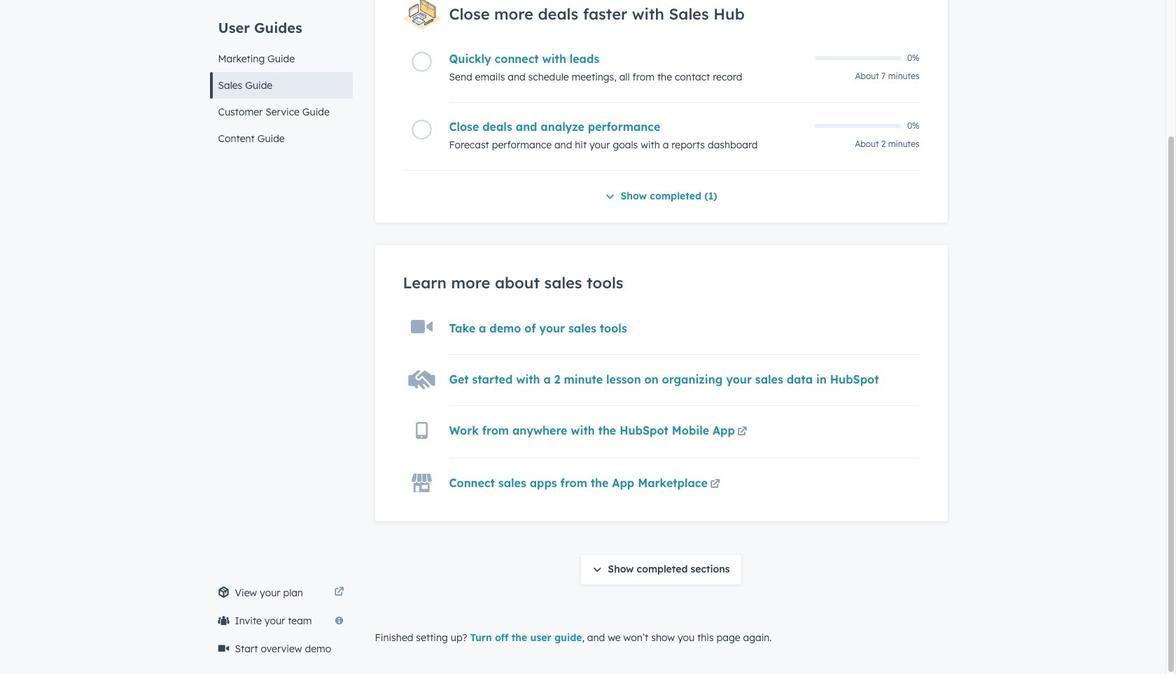 Task type: locate. For each thing, give the bounding box(es) containing it.
0 horizontal spatial link opens in a new window image
[[711, 477, 720, 494]]

link opens in a new window image
[[738, 427, 748, 438], [711, 480, 720, 490], [335, 585, 344, 602], [335, 588, 344, 598]]

0 vertical spatial link opens in a new window image
[[738, 424, 748, 441]]

1 horizontal spatial link opens in a new window image
[[738, 424, 748, 441]]

link opens in a new window image
[[738, 424, 748, 441], [711, 477, 720, 494]]

1 vertical spatial link opens in a new window image
[[711, 477, 720, 494]]



Task type: describe. For each thing, give the bounding box(es) containing it.
user guides element
[[210, 0, 353, 152]]



Task type: vqa. For each thing, say whether or not it's contained in the screenshot.
the right Link opens in a new window icon
yes



